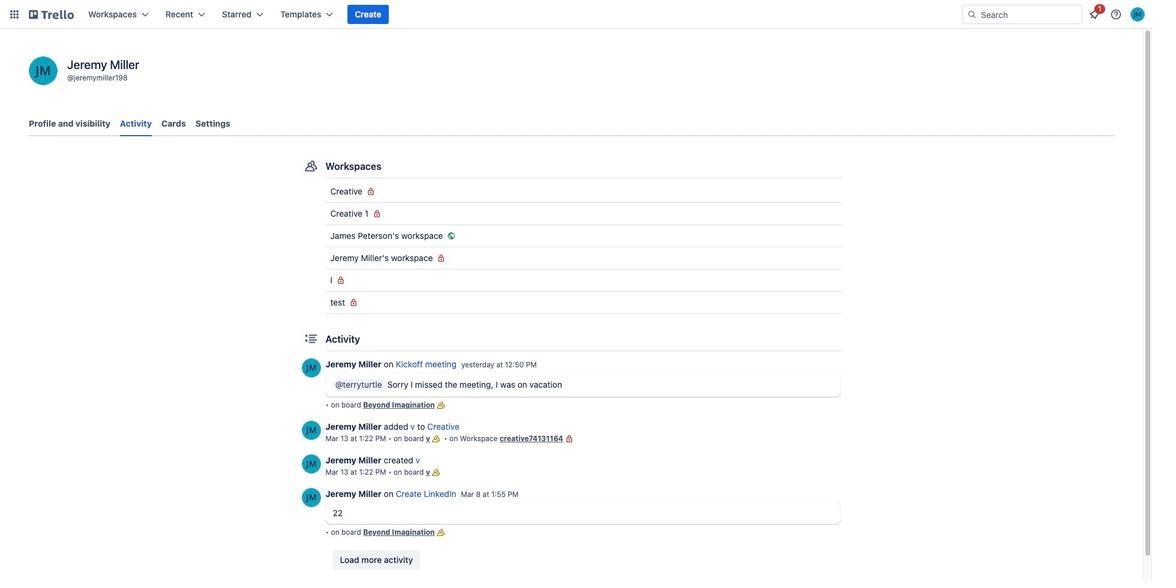 Task type: vqa. For each thing, say whether or not it's contained in the screenshot.
sm image
yes



Task type: locate. For each thing, give the bounding box(es) containing it.
2 vertical spatial jeremy miller (jeremymiller198) image
[[302, 488, 321, 507]]

1 horizontal spatial sm image
[[348, 297, 360, 309]]

0 horizontal spatial sm image
[[335, 274, 347, 286]]

all members of the workspace can see and edit this board. image
[[430, 433, 442, 445], [435, 526, 447, 538]]

jeremy miller (jeremymiller198) image
[[1131, 7, 1145, 22], [302, 454, 321, 474], [302, 488, 321, 507]]

1 vertical spatial jeremy miller (jeremymiller198) image
[[302, 358, 321, 378]]

2 vertical spatial sm image
[[348, 297, 360, 309]]

open information menu image
[[1111, 8, 1123, 20]]

search image
[[968, 10, 977, 19]]

1 vertical spatial all members of the workspace can see and edit this board. image
[[430, 466, 442, 478]]

jeremy miller (jeremymiller198) image
[[29, 56, 58, 85], [302, 358, 321, 378], [302, 421, 321, 440]]

sm image
[[365, 186, 377, 198], [446, 230, 458, 242], [435, 252, 447, 264]]

0 vertical spatial all members of the workspace can see and edit this board. image
[[430, 433, 442, 445]]

sm image
[[371, 208, 383, 220], [335, 274, 347, 286], [348, 297, 360, 309]]

1 notification image
[[1088, 7, 1102, 22]]

all members of the workspace can see and edit this board. image
[[435, 399, 447, 411], [430, 466, 442, 478]]

1 vertical spatial sm image
[[335, 274, 347, 286]]

0 vertical spatial jeremy miller (jeremymiller198) image
[[1131, 7, 1145, 22]]

2 vertical spatial jeremy miller (jeremymiller198) image
[[302, 421, 321, 440]]

0 vertical spatial sm image
[[371, 208, 383, 220]]

0 vertical spatial sm image
[[365, 186, 377, 198]]

2 vertical spatial sm image
[[435, 252, 447, 264]]



Task type: describe. For each thing, give the bounding box(es) containing it.
this workspace is private. it's not indexed or visible to those outside the workspace. image
[[564, 433, 576, 445]]

1 vertical spatial all members of the workspace can see and edit this board. image
[[435, 526, 447, 538]]

0 vertical spatial all members of the workspace can see and edit this board. image
[[435, 399, 447, 411]]

primary element
[[0, 0, 1153, 29]]

1 vertical spatial jeremy miller (jeremymiller198) image
[[302, 454, 321, 474]]

0 vertical spatial jeremy miller (jeremymiller198) image
[[29, 56, 58, 85]]

Search field
[[963, 5, 1083, 24]]

2 horizontal spatial sm image
[[371, 208, 383, 220]]

back to home image
[[29, 5, 74, 24]]

1 vertical spatial sm image
[[446, 230, 458, 242]]



